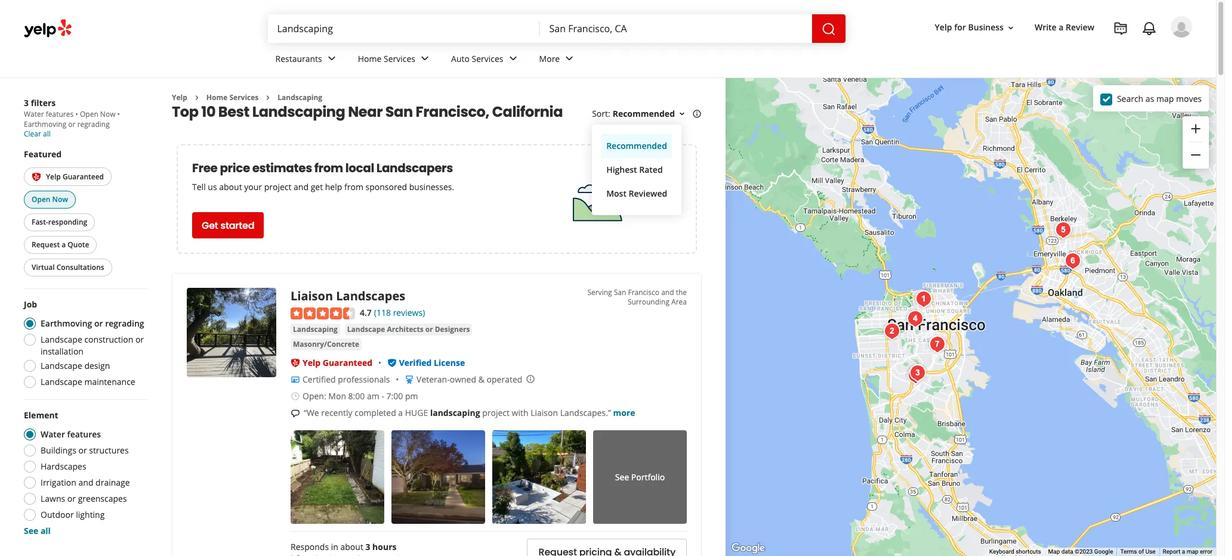 Task type: locate. For each thing, give the bounding box(es) containing it.
about right the us
[[219, 182, 242, 193]]

map
[[1048, 549, 1060, 556]]

landscape for construction
[[41, 334, 82, 346]]

map
[[1157, 93, 1174, 104], [1187, 549, 1199, 556]]

none field find
[[277, 22, 530, 35]]

home services link
[[348, 43, 442, 78], [206, 93, 259, 103]]

liaison up the 4.7 star rating image
[[291, 289, 333, 305]]

landscape inside the landscape construction or installation
[[41, 334, 82, 346]]

0 vertical spatial see
[[615, 472, 629, 483]]

24 chevron down v2 image
[[418, 52, 432, 66], [506, 52, 520, 66], [562, 52, 577, 66]]

get started
[[202, 219, 254, 233]]

features inside "3 filters water features • open now • earthmoving or regrading clear all"
[[46, 109, 74, 119]]

home services link down find text field
[[348, 43, 442, 78]]

dirty boots gardens image
[[926, 333, 950, 357]]

0 vertical spatial now
[[100, 109, 115, 119]]

shortcuts
[[1016, 549, 1041, 556]]

us
[[208, 182, 217, 193]]

from down "local"
[[344, 182, 363, 193]]

get
[[311, 182, 323, 193]]

hardscapes
[[41, 462, 86, 473]]

landscape for architects
[[347, 325, 385, 335]]

irrigation
[[41, 478, 76, 489]]

0 vertical spatial and
[[294, 182, 309, 193]]

recommended inside button
[[606, 140, 667, 152]]

0 vertical spatial home services
[[358, 53, 415, 64]]

0 horizontal spatial 16 chevron down v2 image
[[677, 109, 687, 119]]

search
[[1117, 93, 1144, 104]]

irrigation and drainage
[[41, 478, 130, 489]]

24 chevron down v2 image for more
[[562, 52, 577, 66]]

1 vertical spatial open
[[32, 195, 50, 205]]

a for request
[[62, 240, 66, 250]]

1 vertical spatial regrading
[[105, 318, 144, 330]]

0 horizontal spatial liaison landscapes image
[[187, 289, 276, 378]]

surrounding
[[628, 297, 670, 308]]

Near text field
[[549, 22, 802, 35]]

features down the filters
[[46, 109, 74, 119]]

0 vertical spatial yelp guaranteed button
[[24, 168, 112, 186]]

filters
[[31, 97, 56, 109]]

0 horizontal spatial home
[[206, 93, 228, 103]]

bloom and lawn landscape image
[[906, 362, 930, 386]]

0 vertical spatial project
[[264, 182, 292, 193]]

1 horizontal spatial open
[[80, 109, 98, 119]]

open: mon 8:00 am - 7:00 pm
[[303, 391, 418, 402]]

or up construction
[[94, 318, 103, 330]]

features inside option group
[[67, 429, 101, 441]]

all down the outdoor
[[41, 526, 51, 537]]

1 option group from the top
[[20, 299, 148, 392]]

recommended up recommended button
[[613, 108, 675, 120]]

1 vertical spatial 16 chevron down v2 image
[[677, 109, 687, 119]]

virtual consultations button
[[24, 259, 112, 277]]

landscaping
[[430, 408, 480, 419]]

2 none field from the left
[[549, 22, 802, 35]]

google
[[1094, 549, 1113, 556]]

0 horizontal spatial project
[[264, 182, 292, 193]]

now inside button
[[52, 195, 68, 205]]

16 yelp guaranteed v2 image
[[32, 173, 41, 182]]

landscape down installation
[[41, 361, 82, 372]]

water features
[[41, 429, 101, 441]]

0 vertical spatial water
[[24, 109, 44, 119]]

help
[[325, 182, 342, 193]]

or right "clear all" link
[[68, 119, 76, 130]]

24 chevron down v2 image right auto services
[[506, 52, 520, 66]]

and up lawns or greenscapes
[[78, 478, 93, 489]]

16 chevron down v2 image right business
[[1006, 23, 1016, 33]]

owned
[[450, 374, 476, 386]]

from up help in the left of the page
[[314, 160, 343, 177]]

1 horizontal spatial 24 chevron down v2 image
[[506, 52, 520, 66]]

best
[[218, 102, 249, 122]]

clear
[[24, 129, 41, 139]]

map right as
[[1157, 93, 1174, 104]]

guaranteed up 'open now'
[[63, 172, 104, 182]]

0 horizontal spatial none field
[[277, 22, 530, 35]]

water
[[24, 109, 44, 119], [41, 429, 65, 441]]

liaison landscapes image inside map region
[[912, 288, 936, 312]]

of
[[1139, 549, 1144, 556]]

regrading up construction
[[105, 318, 144, 330]]

home right 16 chevron right v2 icon
[[206, 93, 228, 103]]

0 vertical spatial features
[[46, 109, 74, 119]]

or
[[68, 119, 76, 130], [94, 318, 103, 330], [425, 325, 433, 335], [135, 334, 144, 346], [78, 445, 87, 457], [67, 494, 76, 505]]

a inside button
[[62, 240, 66, 250]]

a right report
[[1182, 549, 1185, 556]]

1 vertical spatial san
[[614, 288, 626, 298]]

24 chevron down v2 image left auto
[[418, 52, 432, 66]]

1 horizontal spatial liaison landscapes image
[[912, 288, 936, 312]]

landscape design
[[41, 361, 110, 372]]

16 chevron down v2 image inside recommended popup button
[[677, 109, 687, 119]]

am
[[367, 391, 379, 402]]

landscape down 4.7
[[347, 325, 385, 335]]

16 speech v2 image
[[291, 409, 300, 419]]

see portfolio
[[615, 472, 665, 483]]

0 vertical spatial earthmoving
[[24, 119, 66, 130]]

1 horizontal spatial project
[[482, 408, 510, 419]]

a right write
[[1059, 22, 1064, 33]]

home services down find field
[[358, 53, 415, 64]]

virtual consultations
[[32, 263, 104, 273]]

services left 16 chevron right v2 image
[[229, 93, 259, 103]]

0 vertical spatial map
[[1157, 93, 1174, 104]]

most reviewed button
[[602, 182, 672, 206]]

yelp guaranteed inside the 'featured' group
[[46, 172, 104, 182]]

featured group
[[21, 149, 148, 280]]

1 vertical spatial home services link
[[206, 93, 259, 103]]

fast-
[[32, 217, 48, 228]]

yelp right '16 yelp guaranteed v2' icon at the top left
[[46, 172, 61, 182]]

architects
[[387, 325, 423, 335]]

consultations
[[57, 263, 104, 273]]

yelp guaranteed button
[[24, 168, 112, 186], [303, 358, 372, 369]]

landscape down landscape design
[[41, 377, 82, 388]]

0 vertical spatial from
[[314, 160, 343, 177]]

report a map error link
[[1163, 549, 1213, 556]]

yelp guaranteed button up 'open now'
[[24, 168, 112, 186]]

info icon image
[[526, 375, 536, 384], [526, 375, 536, 384]]

1 horizontal spatial yelp guaranteed button
[[303, 358, 372, 369]]

0 horizontal spatial 3
[[24, 97, 29, 109]]

a left quote
[[62, 240, 66, 250]]

1 vertical spatial home services
[[206, 93, 259, 103]]

rated
[[639, 164, 663, 176]]

recommended up highest rated
[[606, 140, 667, 152]]

3
[[24, 97, 29, 109], [366, 542, 370, 553]]

0 horizontal spatial 24 chevron down v2 image
[[418, 52, 432, 66]]

see all button
[[24, 526, 51, 537]]

fast-responding
[[32, 217, 87, 228]]

1 horizontal spatial map
[[1187, 549, 1199, 556]]

0 vertical spatial san
[[385, 102, 413, 122]]

auto services
[[451, 53, 503, 64]]

landscapers
[[376, 160, 453, 177]]

0 horizontal spatial •
[[75, 109, 78, 119]]

earthmoving up installation
[[41, 318, 92, 330]]

features up buildings or structures
[[67, 429, 101, 441]]

24 chevron down v2 image inside more link
[[562, 52, 577, 66]]

1 vertical spatial option group
[[20, 410, 148, 538]]

1 horizontal spatial •
[[117, 109, 120, 119]]

landscape up installation
[[41, 334, 82, 346]]

0 vertical spatial all
[[43, 129, 51, 139]]

local
[[345, 160, 374, 177]]

project left with
[[482, 408, 510, 419]]

yelp up certified
[[303, 358, 321, 369]]

sort:
[[592, 108, 610, 120]]

1 vertical spatial yelp guaranteed
[[303, 358, 372, 369]]

water up buildings
[[41, 429, 65, 441]]

1 vertical spatial now
[[52, 195, 68, 205]]

1 horizontal spatial now
[[100, 109, 115, 119]]

16 info v2 image
[[692, 109, 702, 119]]

landscape construction or installation
[[41, 334, 144, 358]]

0 vertical spatial open
[[80, 109, 98, 119]]

yelp guaranteed button up certified professionals
[[303, 358, 372, 369]]

see for see portfolio
[[615, 472, 629, 483]]

highest rated button
[[602, 158, 672, 182]]

option group
[[20, 299, 148, 392], [20, 410, 148, 538]]

open:
[[303, 391, 326, 402]]

verified license
[[399, 358, 465, 369]]

0 horizontal spatial open
[[32, 195, 50, 205]]

and left 'get' on the top left of the page
[[294, 182, 309, 193]]

1 horizontal spatial liaison
[[531, 408, 558, 419]]

0 horizontal spatial map
[[1157, 93, 1174, 104]]

0 vertical spatial guaranteed
[[63, 172, 104, 182]]

recommended button
[[613, 108, 687, 120]]

free
[[192, 160, 218, 177]]

16 chevron down v2 image left 16 info v2 icon on the top right of the page
[[677, 109, 687, 119]]

1 horizontal spatial yelp guaranteed
[[303, 358, 372, 369]]

landscape inside landscape architects or designers masonry/concrete
[[347, 325, 385, 335]]

business
[[968, 22, 1004, 33]]

3 left the filters
[[24, 97, 29, 109]]

error
[[1200, 549, 1213, 556]]

search image
[[822, 22, 836, 36]]

2 option group from the top
[[20, 410, 148, 538]]

16 veteran owned v2 image
[[405, 375, 414, 385]]

san right serving
[[614, 288, 626, 298]]

project inside free price estimates from local landscapers tell us about your project and get help from sponsored businesses.
[[264, 182, 292, 193]]

a left huge
[[398, 408, 403, 419]]

0 horizontal spatial yelp guaranteed
[[46, 172, 104, 182]]

yelp guaranteed up certified professionals
[[303, 358, 372, 369]]

regrading
[[77, 119, 110, 130], [105, 318, 144, 330]]

liaison landscapes image
[[912, 288, 936, 312], [187, 289, 276, 378]]

francisco,
[[416, 102, 489, 122]]

1 vertical spatial map
[[1187, 549, 1199, 556]]

1 vertical spatial about
[[340, 542, 363, 553]]

24 chevron down v2 image right more
[[562, 52, 577, 66]]

yelp guaranteed up 'open now'
[[46, 172, 104, 182]]

1 none field from the left
[[277, 22, 530, 35]]

landscaping link down the 4.7 star rating image
[[291, 324, 340, 336]]

about inside free price estimates from local landscapers tell us about your project and get help from sponsored businesses.
[[219, 182, 242, 193]]

a for write
[[1059, 22, 1064, 33]]

2 horizontal spatial and
[[661, 288, 674, 298]]

0 horizontal spatial and
[[78, 478, 93, 489]]

home services
[[358, 53, 415, 64], [206, 93, 259, 103]]

responds
[[291, 542, 329, 553]]

1 horizontal spatial see
[[615, 472, 629, 483]]

portfolio
[[631, 472, 665, 483]]

0 vertical spatial landscaping link
[[278, 93, 322, 103]]

1 vertical spatial features
[[67, 429, 101, 441]]

2 horizontal spatial 24 chevron down v2 image
[[562, 52, 577, 66]]

project down estimates
[[264, 182, 292, 193]]

1 horizontal spatial home services
[[358, 53, 415, 64]]

map left error
[[1187, 549, 1199, 556]]

services right auto
[[472, 53, 503, 64]]

certified professionals
[[303, 374, 390, 386]]

services down find field
[[384, 53, 415, 64]]

notifications image
[[1142, 21, 1157, 36]]

yelp left 16 chevron right v2 icon
[[172, 93, 187, 103]]

group
[[1183, 116, 1209, 169]]

16 chevron down v2 image inside yelp for business "button"
[[1006, 23, 1016, 33]]

(118
[[374, 308, 391, 319]]

liaison right with
[[531, 408, 558, 419]]

1 horizontal spatial 3
[[366, 542, 370, 553]]

2 24 chevron down v2 image from the left
[[506, 52, 520, 66]]

recommended
[[613, 108, 675, 120], [606, 140, 667, 152]]

0 horizontal spatial guaranteed
[[63, 172, 104, 182]]

0 vertical spatial option group
[[20, 299, 148, 392]]

masonry/concrete link
[[291, 339, 362, 351]]

hours
[[372, 542, 397, 553]]

1 vertical spatial recommended
[[606, 140, 667, 152]]

landscaping right 16 chevron right v2 image
[[278, 93, 322, 103]]

landscaping button
[[291, 324, 340, 336]]

0 vertical spatial 3
[[24, 97, 29, 109]]

1 vertical spatial see
[[24, 526, 38, 537]]

or up outdoor lighting
[[67, 494, 76, 505]]

regrading right "clear all" link
[[77, 119, 110, 130]]

0 vertical spatial 16 chevron down v2 image
[[1006, 23, 1016, 33]]

2 horizontal spatial services
[[472, 53, 503, 64]]

landscaping inside button
[[293, 325, 338, 335]]

1 vertical spatial from
[[344, 182, 363, 193]]

or left designers
[[425, 325, 433, 335]]

16 chevron down v2 image for yelp for business
[[1006, 23, 1016, 33]]

landscaping down the 4.7 star rating image
[[293, 325, 338, 335]]

yelp
[[935, 22, 952, 33], [172, 93, 187, 103], [46, 172, 61, 182], [303, 358, 321, 369]]

1 horizontal spatial home
[[358, 53, 382, 64]]

iconyelpguaranteedbadgesmall image
[[291, 359, 300, 368], [291, 359, 300, 368]]

home right 24 chevron down v2 image
[[358, 53, 382, 64]]

0 vertical spatial regrading
[[77, 119, 110, 130]]

or inside the landscape construction or installation
[[135, 334, 144, 346]]

16 chevron down v2 image
[[1006, 23, 1016, 33], [677, 109, 687, 119]]

1 horizontal spatial san
[[614, 288, 626, 298]]

None search field
[[268, 14, 848, 43]]

1 vertical spatial yelp guaranteed button
[[303, 358, 372, 369]]

1 vertical spatial landscaping link
[[291, 324, 340, 336]]

san right near
[[385, 102, 413, 122]]

most reviewed
[[606, 188, 667, 200]]

1 vertical spatial guaranteed
[[323, 358, 372, 369]]

now inside "3 filters water features • open now • earthmoving or regrading clear all"
[[100, 109, 115, 119]]

earthmoving down the filters
[[24, 119, 66, 130]]

3 24 chevron down v2 image from the left
[[562, 52, 577, 66]]

2 vertical spatial and
[[78, 478, 93, 489]]

home services right 16 chevron right v2 icon
[[206, 93, 259, 103]]

0 vertical spatial home
[[358, 53, 382, 64]]

1 vertical spatial and
[[661, 288, 674, 298]]

zenscape image
[[904, 307, 927, 331]]

masonry/concrete button
[[291, 339, 362, 351]]

0 vertical spatial home services link
[[348, 43, 442, 78]]

yelp left for
[[935, 22, 952, 33]]

moves
[[1176, 93, 1202, 104]]

all right the clear
[[43, 129, 51, 139]]

16 verified v2 image
[[387, 359, 397, 368]]

0 horizontal spatial now
[[52, 195, 68, 205]]

or right construction
[[135, 334, 144, 346]]

0 horizontal spatial from
[[314, 160, 343, 177]]

24 chevron down v2 image for auto services
[[506, 52, 520, 66]]

guaranteed
[[63, 172, 104, 182], [323, 358, 372, 369]]

16 chevron right v2 image
[[263, 93, 273, 103]]

yelp guaranteed
[[46, 172, 104, 182], [303, 358, 372, 369]]

None field
[[277, 22, 530, 35], [549, 22, 802, 35]]

0 vertical spatial about
[[219, 182, 242, 193]]

option group containing job
[[20, 299, 148, 392]]

lawns or greenscapes
[[41, 494, 127, 505]]

guaranteed up certified professionals
[[323, 358, 372, 369]]

write a review link
[[1030, 17, 1099, 38]]

Find text field
[[277, 22, 530, 35]]

highest rated
[[606, 164, 663, 176]]

verified license button
[[399, 358, 465, 369]]

and left the
[[661, 288, 674, 298]]

designers
[[435, 325, 470, 335]]

as
[[1146, 93, 1154, 104]]

0 horizontal spatial about
[[219, 182, 242, 193]]

1 horizontal spatial and
[[294, 182, 309, 193]]

0 vertical spatial yelp guaranteed
[[46, 172, 104, 182]]

1 vertical spatial all
[[41, 526, 51, 537]]

home services link right 16 chevron right v2 icon
[[206, 93, 259, 103]]

1 horizontal spatial none field
[[549, 22, 802, 35]]

outdoor lighting
[[41, 510, 105, 521]]

data
[[1062, 549, 1073, 556]]

structures
[[89, 445, 129, 457]]

water down the filters
[[24, 109, 44, 119]]

about right in
[[340, 542, 363, 553]]

16 chevron down v2 image for recommended
[[677, 109, 687, 119]]

16 certified professionals v2 image
[[291, 375, 300, 385]]

responds in about 3 hours
[[291, 542, 397, 553]]

3 left hours at bottom
[[366, 542, 370, 553]]

landscaping link right 16 chevron right v2 image
[[278, 93, 322, 103]]

24 chevron down v2 image inside auto services link
[[506, 52, 520, 66]]

landscaping down restaurants link at the top left
[[252, 102, 345, 122]]

0 horizontal spatial see
[[24, 526, 38, 537]]

0 horizontal spatial liaison
[[291, 289, 333, 305]]

more link
[[613, 408, 635, 419]]

0 vertical spatial recommended
[[613, 108, 675, 120]]

4.7
[[360, 308, 372, 319]]

1 24 chevron down v2 image from the left
[[418, 52, 432, 66]]



Task type: vqa. For each thing, say whether or not it's contained in the screenshot.
the top Department
no



Task type: describe. For each thing, give the bounding box(es) containing it.
buildings or structures
[[41, 445, 129, 457]]

license
[[434, 358, 465, 369]]

2 • from the left
[[117, 109, 120, 119]]

francisco
[[628, 288, 660, 298]]

outdoor
[[41, 510, 74, 521]]

your
[[244, 182, 262, 193]]

quote
[[68, 240, 89, 250]]

-
[[382, 391, 384, 402]]

verified
[[399, 358, 432, 369]]

recommended button
[[602, 135, 672, 158]]

sponsored
[[366, 182, 407, 193]]

projects image
[[1114, 21, 1128, 36]]

yelp inside the 'featured' group
[[46, 172, 61, 182]]

user actions element
[[925, 15, 1209, 88]]

1 horizontal spatial home services link
[[348, 43, 442, 78]]

bountiful botanicals, inc. image
[[1061, 249, 1085, 273]]

google image
[[729, 541, 768, 557]]

landscape for design
[[41, 361, 82, 372]]

keyboard
[[989, 549, 1014, 556]]

8:00
[[348, 391, 365, 402]]

see for see all
[[24, 526, 38, 537]]

home services inside business categories element
[[358, 53, 415, 64]]

pm
[[405, 391, 418, 402]]

1 horizontal spatial from
[[344, 182, 363, 193]]

recommended for recommended button
[[606, 140, 667, 152]]

open inside button
[[32, 195, 50, 205]]

report a map error
[[1163, 549, 1213, 556]]

home inside business categories element
[[358, 53, 382, 64]]

estimates
[[252, 160, 312, 177]]

construction
[[84, 334, 133, 346]]

0 horizontal spatial home services link
[[206, 93, 259, 103]]

"we
[[304, 408, 319, 419]]

started
[[221, 219, 254, 233]]

0 horizontal spatial yelp guaranteed button
[[24, 168, 112, 186]]

request a quote button
[[24, 237, 97, 254]]

10
[[201, 102, 216, 122]]

logiculture image
[[880, 320, 904, 344]]

fast-responding button
[[24, 214, 95, 232]]

1 horizontal spatial guaranteed
[[323, 358, 372, 369]]

7:00
[[386, 391, 403, 402]]

liaison landscapes
[[291, 289, 405, 305]]

16 clock v2 image
[[291, 392, 300, 402]]

1 horizontal spatial about
[[340, 542, 363, 553]]

or down water features
[[78, 445, 87, 457]]

g shang garden image
[[904, 364, 928, 388]]

&
[[478, 374, 485, 386]]

24 chevron down v2 image for home services
[[418, 52, 432, 66]]

none field near
[[549, 22, 802, 35]]

lawns
[[41, 494, 65, 505]]

serving
[[588, 288, 612, 298]]

4.7 star rating image
[[291, 308, 355, 320]]

terms of use
[[1120, 549, 1156, 556]]

0 vertical spatial liaison
[[291, 289, 333, 305]]

the
[[676, 288, 687, 298]]

open inside "3 filters water features • open now • earthmoving or regrading clear all"
[[80, 109, 98, 119]]

design
[[84, 361, 110, 372]]

in
[[331, 542, 338, 553]]

keyboard shortcuts
[[989, 549, 1041, 556]]

business categories element
[[266, 43, 1192, 78]]

installation
[[41, 346, 84, 358]]

or inside landscape architects or designers masonry/concrete
[[425, 325, 433, 335]]

zoom out image
[[1189, 148, 1203, 162]]

landscape architects or designers link
[[345, 324, 472, 336]]

or inside "3 filters water features • open now • earthmoving or regrading clear all"
[[68, 119, 76, 130]]

earthmoving or regrading
[[41, 318, 144, 330]]

job
[[24, 299, 37, 311]]

highest
[[606, 164, 637, 176]]

keyboard shortcuts button
[[989, 549, 1041, 557]]

a for report
[[1182, 549, 1185, 556]]

1 horizontal spatial services
[[384, 53, 415, 64]]

free price estimates from local landscapers tell us about your project and get help from sponsored businesses.
[[192, 160, 454, 193]]

3 inside "3 filters water features • open now • earthmoving or regrading clear all"
[[24, 97, 29, 109]]

map region
[[697, 0, 1225, 557]]

write
[[1035, 22, 1057, 33]]

san inside serving san francisco and the surrounding area
[[614, 288, 626, 298]]

maintenance
[[84, 377, 135, 388]]

1 • from the left
[[75, 109, 78, 119]]

option group containing element
[[20, 410, 148, 538]]

3 filters water features • open now • earthmoving or regrading clear all
[[24, 97, 120, 139]]

24 chevron down v2 image
[[325, 52, 339, 66]]

16 chevron right v2 image
[[192, 93, 202, 103]]

open now
[[32, 195, 68, 205]]

1 vertical spatial liaison
[[531, 408, 558, 419]]

water inside "3 filters water features • open now • earthmoving or regrading clear all"
[[24, 109, 44, 119]]

use
[[1146, 549, 1156, 556]]

landscape architects or designers button
[[345, 324, 472, 336]]

with
[[512, 408, 529, 419]]

veteran-owned & operated
[[417, 374, 522, 386]]

and inside serving san francisco and the surrounding area
[[661, 288, 674, 298]]

16 trending v2 image
[[291, 555, 300, 557]]

(118 reviews) link
[[374, 306, 425, 320]]

1 vertical spatial earthmoving
[[41, 318, 92, 330]]

0 horizontal spatial san
[[385, 102, 413, 122]]

1 vertical spatial project
[[482, 408, 510, 419]]

see all
[[24, 526, 51, 537]]

earthmoving inside "3 filters water features • open now • earthmoving or regrading clear all"
[[24, 119, 66, 130]]

most
[[606, 188, 627, 200]]

regrading inside "3 filters water features • open now • earthmoving or regrading clear all"
[[77, 119, 110, 130]]

operated
[[487, 374, 522, 386]]

landscape for maintenance
[[41, 377, 82, 388]]

nolan p. image
[[1171, 16, 1192, 38]]

auto services link
[[442, 43, 530, 78]]

yelp inside "button"
[[935, 22, 952, 33]]

california
[[492, 102, 563, 122]]

free price estimates from local landscapers image
[[568, 174, 628, 234]]

1 vertical spatial water
[[41, 429, 65, 441]]

0 horizontal spatial services
[[229, 93, 259, 103]]

all inside "3 filters water features • open now • earthmoving or regrading clear all"
[[43, 129, 51, 139]]

map for moves
[[1157, 93, 1174, 104]]

responding
[[48, 217, 87, 228]]

request a quote
[[32, 240, 89, 250]]

map for error
[[1187, 549, 1199, 556]]

report
[[1163, 549, 1181, 556]]

recommended for recommended popup button
[[613, 108, 675, 120]]

and inside free price estimates from local landscapers tell us about your project and get help from sponsored businesses.
[[294, 182, 309, 193]]

1 vertical spatial home
[[206, 93, 228, 103]]

drainage
[[96, 478, 130, 489]]

serving san francisco and the surrounding area
[[588, 288, 687, 308]]

guaranteed inside the 'featured' group
[[63, 172, 104, 182]]

veteran-
[[417, 374, 450, 386]]

completed
[[355, 408, 396, 419]]

write a review
[[1035, 22, 1095, 33]]

request
[[32, 240, 60, 250]]

yelp for business button
[[930, 17, 1021, 38]]

zoom in image
[[1189, 122, 1203, 136]]

landscape architects or designers masonry/concrete
[[293, 325, 470, 350]]

masonry/concrete
[[293, 340, 359, 350]]

open now button
[[24, 191, 76, 209]]

terra gardens image
[[1052, 218, 1075, 242]]

landscape maintenance
[[41, 377, 135, 388]]

get started button
[[192, 213, 264, 239]]

0 horizontal spatial home services
[[206, 93, 259, 103]]

recently
[[321, 408, 352, 419]]

professionals
[[338, 374, 390, 386]]

businesses.
[[409, 182, 454, 193]]

1 vertical spatial 3
[[366, 542, 370, 553]]



